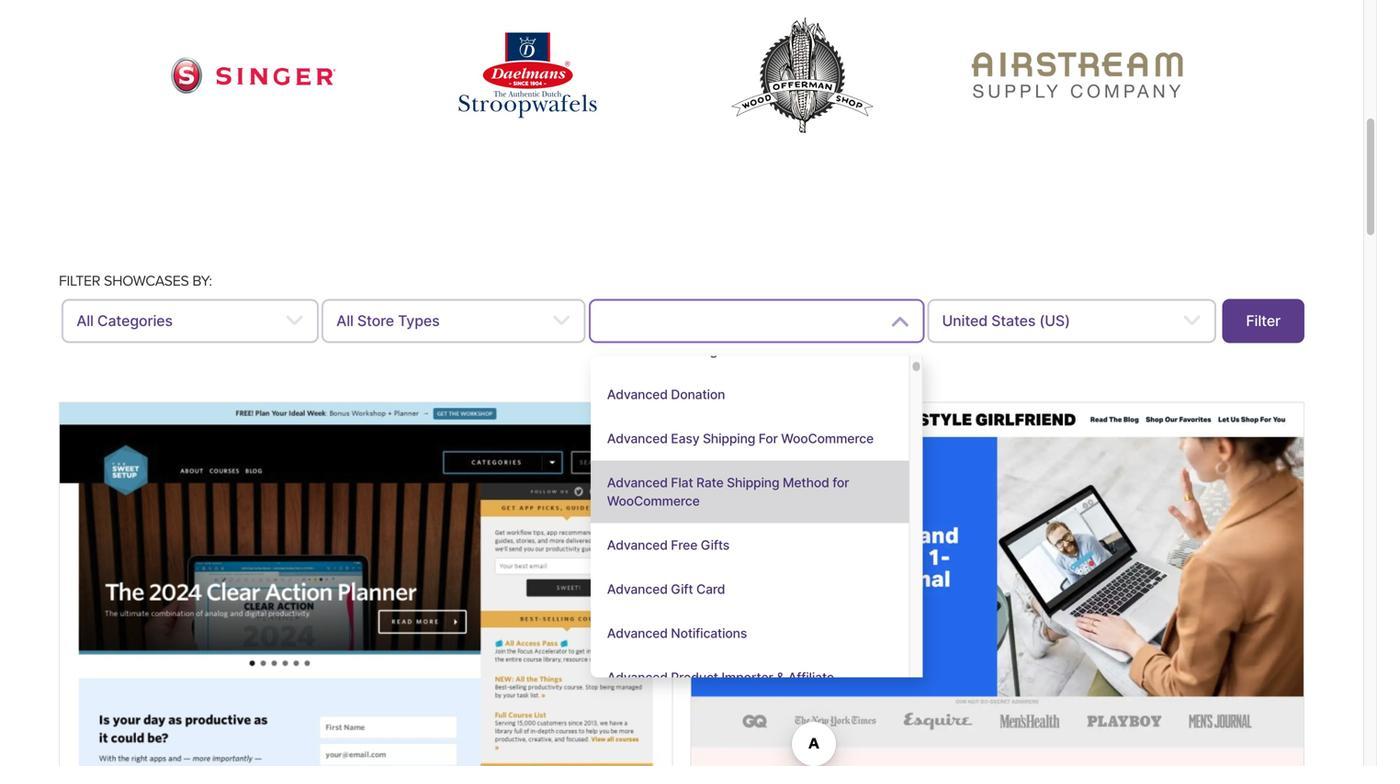Task type: describe. For each thing, give the bounding box(es) containing it.
advanced product importer & affiliate option
[[591, 656, 909, 700]]

mode
[[721, 343, 755, 359]]

flat
[[671, 475, 693, 491]]

angle down image for all store types
[[552, 310, 571, 332]]

advanced donation
[[607, 387, 725, 403]]

advanced for advanced donation
[[607, 387, 668, 403]]

card
[[697, 582, 725, 598]]

(us)
[[1040, 312, 1071, 330]]

advanced notifications
[[607, 626, 747, 642]]

daelmans stroopwafels image
[[459, 33, 597, 118]]

advanced easy shipping for woocommerce
[[607, 431, 874, 447]]

catalog
[[671, 343, 718, 359]]

All Store Types field
[[322, 299, 586, 343]]

angle down image for united states (us)
[[1183, 310, 1202, 332]]

affiliate
[[788, 670, 834, 686]]

filter for filter showcases by:
[[59, 272, 100, 290]]

list box containing advanced catalog mode for woocommerce
[[591, 329, 923, 700]]

airstream supply company image
[[972, 52, 1183, 99]]

advanced free gifts option
[[591, 524, 909, 568]]

none field containing advanced catalog mode for woocommerce
[[589, 299, 925, 700]]

gifts
[[701, 538, 730, 553]]

advanced product importer & affiliate
[[607, 670, 834, 686]]

advanced for advanced product importer & affiliate
[[607, 670, 668, 686]]

donation
[[671, 387, 725, 403]]

singer australia image
[[170, 57, 336, 94]]

advanced for advanced easy shipping for woocommerce
[[607, 431, 668, 447]]

filter for filter
[[1247, 312, 1281, 330]]

advanced for advanced catalog mode for woocommerce
[[607, 343, 668, 359]]

method
[[783, 475, 830, 491]]

advanced flat rate shipping method for woocommerce
[[607, 475, 850, 509]]

categories
[[97, 312, 173, 330]]

product
[[671, 670, 719, 686]]

All Categories field
[[62, 299, 319, 343]]



Task type: vqa. For each thing, say whether or not it's contained in the screenshot.
search icon
no



Task type: locate. For each thing, give the bounding box(es) containing it.
woocommerce inside advanced flat rate shipping method for woocommerce
[[607, 494, 700, 509]]

advanced down advanced gift card
[[607, 626, 668, 642]]

free
[[671, 538, 698, 553]]

advanced notifications option
[[591, 612, 909, 656]]

woocommerce for advanced catalog mode for woocommerce
[[779, 343, 871, 359]]

all
[[76, 312, 94, 330], [337, 312, 354, 330]]

united
[[943, 312, 988, 330]]

advanced for advanced notifications
[[607, 626, 668, 642]]

notifications
[[671, 626, 747, 642]]

1 vertical spatial shipping
[[727, 475, 780, 491]]

2 vertical spatial woocommerce
[[607, 494, 700, 509]]

advanced left easy
[[607, 431, 668, 447]]

0 horizontal spatial filter
[[59, 272, 100, 290]]

advanced easy shipping for woocommerce option
[[591, 417, 909, 461]]

advanced for advanced gift card
[[607, 582, 668, 598]]

all inside field
[[76, 312, 94, 330]]

advanced catalog mode for woocommerce
[[607, 343, 871, 359]]

0 vertical spatial for
[[759, 343, 775, 359]]

shipping inside option
[[703, 431, 756, 447]]

2 all from the left
[[337, 312, 354, 330]]

United States (US) field
[[928, 299, 1217, 343]]

advanced left donation
[[607, 387, 668, 403]]

list box
[[591, 329, 923, 700]]

&
[[777, 670, 785, 686]]

1 angle down image from the left
[[552, 310, 571, 332]]

7 advanced from the top
[[607, 626, 668, 642]]

all for all categories
[[76, 312, 94, 330]]

store
[[357, 312, 394, 330]]

states
[[992, 312, 1036, 330]]

advanced left flat on the bottom
[[607, 475, 668, 491]]

for
[[759, 431, 778, 447]]

6 advanced from the top
[[607, 582, 668, 598]]

2 advanced from the top
[[607, 387, 668, 403]]

1 horizontal spatial filter
[[1247, 312, 1281, 330]]

1 advanced from the top
[[607, 343, 668, 359]]

shipping right rate
[[727, 475, 780, 491]]

0 horizontal spatial for
[[759, 343, 775, 359]]

advanced inside advanced flat rate shipping method for woocommerce
[[607, 475, 668, 491]]

advanced donation option
[[591, 373, 909, 417]]

advanced
[[607, 343, 668, 359], [607, 387, 668, 403], [607, 431, 668, 447], [607, 475, 668, 491], [607, 538, 668, 553], [607, 582, 668, 598], [607, 626, 668, 642], [607, 670, 668, 686]]

easy
[[671, 431, 700, 447]]

advanced inside option
[[607, 626, 668, 642]]

woocommerce inside option
[[781, 431, 874, 447]]

all categories
[[76, 312, 173, 330]]

5 advanced from the top
[[607, 538, 668, 553]]

united states (us)
[[943, 312, 1071, 330]]

1 vertical spatial woocommerce
[[781, 431, 874, 447]]

1 all from the left
[[76, 312, 94, 330]]

3 advanced from the top
[[607, 431, 668, 447]]

advanced for advanced free gifts
[[607, 538, 668, 553]]

None field
[[589, 299, 925, 700]]

for right mode
[[759, 343, 775, 359]]

woocommerce for advanced easy shipping for woocommerce
[[781, 431, 874, 447]]

advanced gift card
[[607, 582, 725, 598]]

0 vertical spatial woocommerce
[[779, 343, 871, 359]]

all for all store types
[[337, 312, 354, 330]]

filter
[[59, 272, 100, 290], [1247, 312, 1281, 330]]

0 horizontal spatial angle down image
[[552, 310, 571, 332]]

angle down image inside all store types field
[[552, 310, 571, 332]]

importer
[[722, 670, 774, 686]]

all store types
[[337, 312, 440, 330]]

0 horizontal spatial all
[[76, 312, 94, 330]]

advanced flat rate shipping method for woocommerce option
[[591, 461, 909, 524]]

angle down image inside united states (us) field
[[1183, 310, 1202, 332]]

shipping
[[703, 431, 756, 447], [727, 475, 780, 491]]

1 horizontal spatial angle down image
[[891, 310, 910, 332]]

advanced inside option
[[607, 431, 668, 447]]

offerman workshop image
[[720, 9, 885, 142]]

woocommerce right mode
[[779, 343, 871, 359]]

for inside advanced flat rate shipping method for woocommerce
[[833, 475, 850, 491]]

advanced catalog mode for woocommerce option
[[591, 329, 909, 373]]

by:
[[192, 272, 212, 290]]

rate
[[697, 475, 724, 491]]

8 advanced from the top
[[607, 670, 668, 686]]

advanced up the 'advanced donation'
[[607, 343, 668, 359]]

shipping inside advanced flat rate shipping method for woocommerce
[[727, 475, 780, 491]]

filter button
[[1223, 299, 1305, 343]]

advanced for advanced flat rate shipping method for woocommerce
[[607, 475, 668, 491]]

shipping left for
[[703, 431, 756, 447]]

woocommerce
[[779, 343, 871, 359], [781, 431, 874, 447], [607, 494, 700, 509]]

advanced left product
[[607, 670, 668, 686]]

gift
[[671, 582, 693, 598]]

all left store
[[337, 312, 354, 330]]

for right method
[[833, 475, 850, 491]]

all inside field
[[337, 312, 354, 330]]

advanced left gift
[[607, 582, 668, 598]]

1 horizontal spatial for
[[833, 475, 850, 491]]

filter showcases by:
[[59, 272, 212, 290]]

angle down image inside field
[[891, 310, 910, 332]]

showcases
[[104, 272, 189, 290]]

all left categories
[[76, 312, 94, 330]]

1 vertical spatial for
[[833, 475, 850, 491]]

types
[[398, 312, 440, 330]]

1 horizontal spatial all
[[337, 312, 354, 330]]

advanced left free
[[607, 538, 668, 553]]

angle down image
[[285, 310, 304, 332]]

0 vertical spatial filter
[[59, 272, 100, 290]]

woocommerce up method
[[781, 431, 874, 447]]

woocommerce down flat on the bottom
[[607, 494, 700, 509]]

4 advanced from the top
[[607, 475, 668, 491]]

advanced gift card option
[[591, 568, 909, 612]]

filter inside button
[[1247, 312, 1281, 330]]

for
[[759, 343, 775, 359], [833, 475, 850, 491]]

2 horizontal spatial angle down image
[[1183, 310, 1202, 332]]

2 angle down image from the left
[[891, 310, 910, 332]]

1 vertical spatial filter
[[1247, 312, 1281, 330]]

3 angle down image from the left
[[1183, 310, 1202, 332]]

angle down image
[[552, 310, 571, 332], [891, 310, 910, 332], [1183, 310, 1202, 332]]

advanced free gifts
[[607, 538, 730, 553]]

0 vertical spatial shipping
[[703, 431, 756, 447]]



